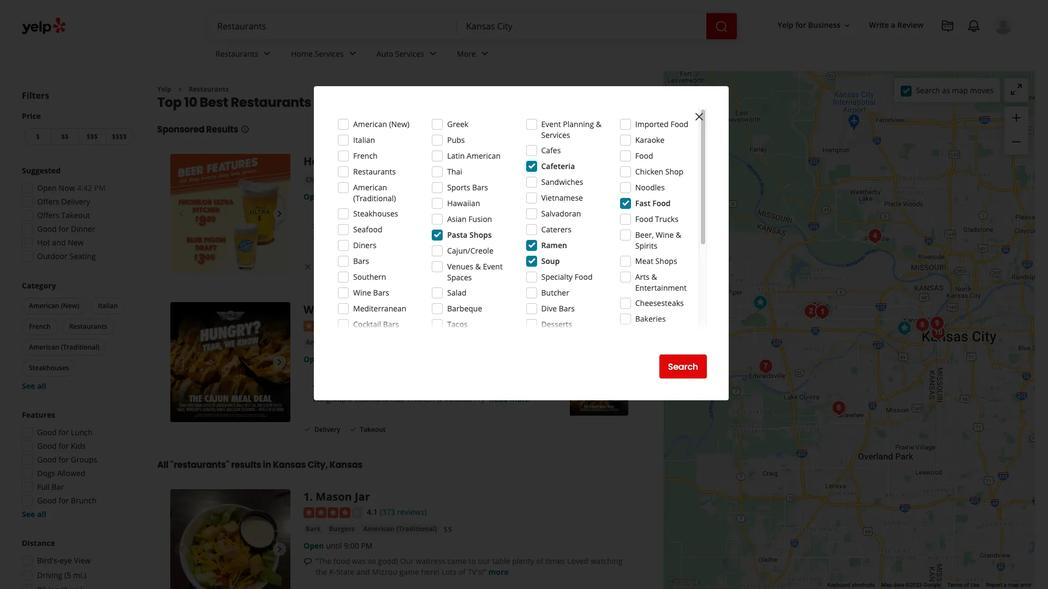Task type: locate. For each thing, give the bounding box(es) containing it.
taco bell image
[[814, 300, 836, 321]]

0 vertical spatial shops
[[470, 230, 492, 240]]

voodoo
[[445, 394, 472, 405]]

1 all from the top
[[37, 381, 46, 392]]

open for open now 4:42 pm
[[37, 183, 57, 193]]

bars inside button
[[385, 176, 399, 185]]

keyboard
[[828, 583, 851, 589]]

"restaurants"
[[170, 459, 229, 472]]

american (traditional) up steakhouses button
[[29, 343, 99, 352]]

1 vertical spatial french
[[29, 322, 51, 332]]

1 vertical spatial of
[[459, 567, 466, 578]]

slideshow element for hooters
[[170, 154, 291, 274]]

0 vertical spatial $$
[[61, 132, 69, 141]]

2 good from the top
[[37, 428, 57, 438]]

previous image
[[175, 208, 188, 221], [175, 356, 188, 369]]

american (traditional) button down latin
[[406, 175, 484, 186]]

0 horizontal spatial sports
[[362, 176, 383, 185]]

1 horizontal spatial and
[[357, 567, 370, 578]]

near
[[314, 94, 346, 112]]

1 horizontal spatial services
[[395, 48, 424, 59]]

food up food trucks
[[653, 198, 671, 209]]

seating
[[70, 251, 96, 262]]

the
[[316, 567, 327, 578]]

& down cajun/creole on the top left of the page
[[476, 262, 481, 272]]

auto
[[377, 48, 393, 59]]

chicken down deal
[[407, 394, 435, 405]]

review
[[898, 20, 924, 30]]

0 horizontal spatial italian
[[98, 301, 118, 311]]

burgers
[[329, 525, 355, 534]]

takeout up 'spaces'
[[431, 263, 457, 272]]

good up hot
[[37, 224, 57, 234]]

1 vertical spatial pm
[[361, 541, 373, 552]]

yelp for business
[[778, 20, 841, 30]]

open down chicken wings link
[[304, 192, 324, 202]]

chicken for chicken shop
[[636, 167, 664, 177]]

2 every from the left
[[358, 232, 378, 242]]

24 chevron down v2 image for more
[[478, 47, 491, 60]]

american (traditional) link down (373 reviews) in the left of the page
[[361, 524, 439, 535]]

open until 9:00 pm
[[304, 541, 373, 552]]

0 vertical spatial american (traditional) link
[[406, 175, 484, 186]]

food left 'close' image
[[671, 119, 689, 129]]

1 vertical spatial offers
[[37, 210, 59, 221]]

0 vertical spatial steakhouses
[[353, 209, 398, 219]]

"the food was so good!   our waitress came to our table plenty of times   loved watching the k-state and mizzou game here! lots of tv's!"
[[316, 556, 623, 578]]

wine down southern
[[353, 288, 371, 298]]

map for error
[[1009, 583, 1019, 589]]

noodles
[[636, 182, 665, 193]]

search for search
[[668, 361, 699, 373]]

$$ up came
[[444, 525, 452, 535]]

0 horizontal spatial wingstop image
[[170, 303, 291, 423]]

more link
[[489, 567, 509, 578]]

slideshow element
[[170, 154, 291, 274], [170, 303, 291, 423], [170, 490, 291, 590]]

sports inside search dialog
[[447, 182, 470, 193]]

french up sports bars button
[[353, 151, 378, 161]]

french button
[[22, 319, 58, 335]]

pm right "4:42"
[[94, 183, 106, 193]]

for left the business
[[796, 20, 807, 30]]

open inside group
[[37, 183, 57, 193]]

24 chevron down v2 image
[[261, 47, 274, 60], [346, 47, 359, 60], [478, 47, 491, 60]]

& left voodoo
[[437, 394, 443, 405]]

0 horizontal spatial city,
[[308, 459, 328, 472]]

search inside search button
[[668, 361, 699, 373]]

shops for meat shops
[[656, 256, 678, 267]]

american (traditional)
[[408, 176, 482, 185], [353, 182, 396, 204], [29, 343, 99, 352], [363, 525, 437, 534]]

hawaiian
[[447, 198, 480, 209]]

bars down diners
[[353, 256, 369, 267]]

search dialog
[[0, 0, 1049, 590]]

and down "was"
[[357, 567, 370, 578]]

& right arts
[[652, 272, 657, 282]]

0 vertical spatial see
[[22, 381, 35, 392]]

3 24 chevron down v2 image from the left
[[478, 47, 491, 60]]

0 horizontal spatial a
[[892, 20, 896, 30]]

(new) inside group
[[61, 301, 79, 311]]

0 vertical spatial new
[[68, 238, 84, 248]]

american (traditional) button down (373 reviews) in the left of the page
[[361, 524, 439, 535]]

until for until midnight
[[326, 192, 342, 202]]

event
[[542, 119, 561, 129], [483, 262, 503, 272]]

see all button for features
[[22, 510, 46, 520]]

outdoor inside group
[[37, 251, 68, 262]]

kansas up mason jar link
[[330, 459, 363, 472]]

offers for offers delivery
[[37, 197, 59, 207]]

italian up restaurants button
[[98, 301, 118, 311]]

restaurants down italian button
[[69, 322, 107, 332]]

you'll
[[439, 232, 457, 242]]

fast
[[636, 198, 651, 209]]

24 chevron down v2 image left auto at left top
[[346, 47, 359, 60]]

see all button for category
[[22, 381, 46, 392]]

1 horizontal spatial of
[[537, 556, 544, 567]]

16 checkmark v2 image
[[304, 425, 312, 434], [349, 425, 358, 434]]

0 vertical spatial previous image
[[175, 208, 188, 221]]

4 good from the top
[[37, 455, 57, 465]]

read right the "fry"
[[490, 394, 508, 405]]

more left ramen at the top right of the page
[[516, 232, 536, 242]]

mason jar image
[[812, 301, 834, 323], [170, 490, 291, 590]]

every down score gameday deals
[[358, 232, 378, 242]]

pm right '9:00'
[[361, 541, 373, 552]]

write a review link
[[865, 16, 928, 35]]

food for imported food
[[671, 119, 689, 129]]

auto services
[[377, 48, 424, 59]]

0 horizontal spatial outdoor
[[37, 251, 68, 262]]

offers up offers takeout
[[37, 197, 59, 207]]

search for search as map moves
[[916, 85, 941, 95]]

2 vertical spatial of
[[965, 583, 970, 589]]

1 previous image from the top
[[175, 208, 188, 221]]

outdoor right 16 close v2 image
[[315, 263, 341, 272]]

search button
[[660, 355, 707, 379]]

1 horizontal spatial mason jar image
[[812, 301, 834, 323]]

(traditional) down (373 reviews) in the left of the page
[[397, 525, 437, 534]]

open down suggested
[[37, 183, 57, 193]]

1 vertical spatial american (traditional) link
[[361, 524, 439, 535]]

italian inside button
[[98, 301, 118, 311]]

don antonio's carnicería y taqueria image
[[810, 300, 832, 321]]

previous image
[[175, 544, 188, 557]]

4.1 star rating image
[[304, 508, 363, 519]]

1 see from the top
[[22, 381, 35, 392]]

0 horizontal spatial sports bars
[[362, 176, 399, 185]]

chicken inside search dialog
[[636, 167, 664, 177]]

(traditional) inside group
[[61, 343, 99, 352]]

1 good from the top
[[37, 224, 57, 234]]

2 see all from the top
[[22, 510, 46, 520]]

(new) for 'american (new)' "button" in the group
[[61, 301, 79, 311]]

bars
[[385, 176, 399, 185], [472, 182, 488, 193], [353, 256, 369, 267], [373, 288, 389, 298], [559, 304, 575, 314], [383, 320, 399, 330], [306, 525, 320, 534]]

bars down 4.1 star rating image
[[306, 525, 320, 534]]

see all button down steakhouses button
[[22, 381, 46, 392]]

3 good from the top
[[37, 441, 57, 452]]

driving
[[37, 571, 62, 581]]

24 chevron down v2 image inside restaurants "link"
[[261, 47, 274, 60]]

24 chevron down v2 image inside home services link
[[346, 47, 359, 60]]

meat shops
[[636, 256, 678, 267]]

takeout up the dinner
[[61, 210, 90, 221]]

4.1 link
[[367, 506, 378, 518]]

24 chevron down v2 image right more
[[478, 47, 491, 60]]

1 vertical spatial all
[[37, 510, 46, 520]]

group containing category
[[20, 281, 135, 392]]

1 vertical spatial steakhouses
[[29, 364, 69, 373]]

(new)
[[389, 119, 410, 129], [61, 301, 79, 311], [339, 338, 358, 347]]

0 horizontal spatial takeout
[[61, 210, 90, 221]]

full
[[37, 482, 50, 493]]

as
[[943, 85, 951, 95]]

0 vertical spatial italian
[[353, 135, 375, 145]]

None search field
[[209, 13, 740, 39]]

1 until from the top
[[326, 192, 342, 202]]

good down "full" at left bottom
[[37, 496, 57, 506]]

keyboard shortcuts button
[[828, 582, 875, 590]]

1 horizontal spatial 24 chevron down v2 image
[[346, 47, 359, 60]]

1 24 chevron down v2 image from the left
[[261, 47, 274, 60]]

steakhouses up "deals"
[[353, 209, 398, 219]]

24 chevron down v2 image left home on the top left
[[261, 47, 274, 60]]

good up dogs
[[37, 455, 57, 465]]

5 good from the top
[[37, 496, 57, 506]]

for for groups
[[59, 455, 69, 465]]

0 horizontal spatial pm
[[94, 183, 106, 193]]

1 horizontal spatial outdoor
[[315, 263, 341, 272]]

0 vertical spatial american (traditional) button
[[406, 175, 484, 186]]

sports bars up hawaiian
[[447, 182, 488, 193]]

louisiana
[[355, 394, 389, 405]]

$$ button
[[51, 128, 78, 145]]

naree kitchen image
[[801, 301, 823, 323]]

gameday
[[336, 221, 372, 231]]

a right report at the bottom right of page
[[1004, 583, 1007, 589]]

0 horizontal spatial and
[[52, 238, 66, 248]]

delivery down wingstop®
[[315, 425, 340, 435]]

open down bars "button"
[[304, 541, 324, 552]]

for for business
[[796, 20, 807, 30]]

american (new) inside search dialog
[[353, 119, 410, 129]]

1 vertical spatial $$
[[444, 525, 452, 535]]

reviews) right (28
[[393, 320, 422, 331]]

for down good for lunch at the bottom left of the page
[[59, 441, 69, 452]]

spaces
[[447, 273, 472, 283]]

2 previous image from the top
[[175, 356, 188, 369]]

0 vertical spatial mason jar image
[[812, 301, 834, 323]]

city, up .
[[308, 459, 328, 472]]

2 horizontal spatial services
[[542, 130, 570, 140]]

1 horizontal spatial map
[[1009, 583, 1019, 589]]

1 vertical spatial a
[[1004, 583, 1007, 589]]

event planning & services
[[542, 119, 602, 140]]

2 horizontal spatial (new)
[[389, 119, 410, 129]]

offers down offers delivery
[[37, 210, 59, 221]]

0 vertical spatial takeout
[[61, 210, 90, 221]]

24 chevron down v2 image inside more link
[[478, 47, 491, 60]]

good for good for kids
[[37, 441, 57, 452]]

my brother's place image
[[865, 225, 886, 247]]

up
[[491, 232, 501, 242]]

1 horizontal spatial pm
[[361, 541, 373, 552]]

2 vertical spatial american (traditional) button
[[361, 524, 439, 535]]

krab kingz seafood kck image
[[805, 298, 827, 320]]

1 vertical spatial see
[[22, 510, 35, 520]]

2 see all button from the top
[[22, 510, 46, 520]]

1 vertical spatial event
[[483, 262, 503, 272]]

a inside 'element'
[[892, 20, 896, 30]]

map right the 'as'
[[952, 85, 969, 95]]

food up beer,
[[636, 214, 653, 224]]

0 horizontal spatial of
[[459, 567, 466, 578]]

©2023
[[906, 583, 923, 589]]

2 offers from the top
[[37, 210, 59, 221]]

yelp for yelp for business
[[778, 20, 794, 30]]

1 vertical spatial reviews)
[[397, 508, 427, 518]]

0 vertical spatial yelp
[[778, 20, 794, 30]]

(new) inside 'link'
[[339, 338, 358, 347]]

0 vertical spatial map
[[952, 85, 969, 95]]

0 vertical spatial wine
[[656, 230, 674, 240]]

allowed
[[57, 469, 85, 479]]

reviews)
[[393, 320, 422, 331], [397, 508, 427, 518]]

venues
[[447, 262, 474, 272]]

butcher
[[542, 288, 570, 298]]

keyboard shortcuts
[[828, 583, 875, 589]]

1 vertical spatial mason jar image
[[170, 490, 291, 590]]

category
[[22, 281, 56, 291]]

reviews) right (373
[[397, 508, 427, 518]]

1 16 checkmark v2 image from the left
[[304, 425, 312, 434]]

bars up "deals"
[[385, 176, 399, 185]]

error
[[1021, 583, 1032, 589]]

& inside beer, wine & spirits
[[676, 230, 682, 240]]

american (new) button up french button
[[22, 298, 86, 315]]

and
[[52, 238, 66, 248], [357, 567, 370, 578]]

for up good for kids
[[59, 428, 69, 438]]

services left 24 chevron down v2 icon
[[395, 48, 424, 59]]

16 info v2 image
[[241, 125, 249, 134]]

1 vertical spatial takeout
[[431, 263, 457, 272]]

steakhouses down french button
[[29, 364, 69, 373]]

american (traditional) link for burgers
[[361, 524, 439, 535]]

sports inside button
[[362, 176, 383, 185]]

1 slideshow element from the top
[[170, 154, 291, 274]]

slap's bbq image
[[912, 314, 934, 336]]

1 horizontal spatial sports bars
[[447, 182, 488, 193]]

more link
[[448, 39, 500, 71]]

services inside event planning & services
[[542, 130, 570, 140]]

search as map moves
[[916, 85, 994, 95]]

terms
[[948, 583, 963, 589]]

chicken up the noodles
[[636, 167, 664, 177]]

0 vertical spatial delivery
[[61, 197, 90, 207]]

2 24 chevron down v2 image from the left
[[346, 47, 359, 60]]

kansas up greek at the left top
[[432, 94, 482, 112]]

group containing suggested
[[19, 165, 135, 265]]

1 vertical spatial american (new) button
[[304, 337, 360, 348]]

2 horizontal spatial 24 chevron down v2 image
[[478, 47, 491, 60]]

0 vertical spatial city,
[[400, 94, 430, 112]]

italian up sports bars link on the top left of page
[[353, 135, 375, 145]]

bars up mediterranean
[[373, 288, 389, 298]]

for inside button
[[796, 20, 807, 30]]

offers takeout
[[37, 210, 90, 221]]

option group containing distance
[[19, 539, 135, 590]]

1 vertical spatial (new)
[[61, 301, 79, 311]]

pm inside group
[[94, 183, 106, 193]]

1 vertical spatial and
[[357, 567, 370, 578]]

1 horizontal spatial american (new) button
[[304, 337, 360, 348]]

& right planning
[[596, 119, 602, 129]]

1 next image from the top
[[273, 356, 286, 369]]

more inside the new cajun meal deal wingstop® louisiana rub chicken & voodoo fry read more
[[510, 394, 530, 405]]

all
[[37, 381, 46, 392], [37, 510, 46, 520]]

kids
[[71, 441, 86, 452]]

user actions element
[[769, 14, 1029, 81]]

1 horizontal spatial search
[[916, 85, 941, 95]]

map
[[952, 85, 969, 95], [1009, 583, 1019, 589]]

hooters image
[[170, 154, 291, 274]]

restaurants inside search dialog
[[353, 167, 396, 177]]

2 16 checkmark v2 image from the left
[[349, 425, 358, 434]]

1 vertical spatial yelp
[[157, 85, 171, 94]]

and right hot
[[52, 238, 66, 248]]

a right write
[[892, 20, 896, 30]]

open
[[37, 183, 57, 193], [304, 192, 324, 202], [304, 354, 324, 365], [304, 541, 324, 552]]

food for specialty food
[[575, 272, 593, 282]]

(traditional) down sports bars button
[[353, 193, 396, 204]]

2 vertical spatial (new)
[[339, 338, 358, 347]]

read right fired
[[496, 232, 514, 242]]

and inside group
[[52, 238, 66, 248]]

for for brunch
[[59, 496, 69, 506]]

new inside the new cajun meal deal wingstop® louisiana rub chicken & voodoo fry read more
[[329, 383, 346, 394]]

yelp link
[[157, 85, 171, 94]]

2 see from the top
[[22, 510, 35, 520]]

map left error in the bottom right of the page
[[1009, 583, 1019, 589]]

american (traditional) link for sports bars
[[406, 175, 484, 186]]

open for open
[[304, 354, 324, 365]]

1 vertical spatial new
[[329, 383, 346, 394]]

0 horizontal spatial map
[[952, 85, 969, 95]]

0 vertical spatial pm
[[94, 183, 106, 193]]

16 checkmark v2 image for takeout
[[349, 425, 358, 434]]

$$ inside $$ button
[[61, 132, 69, 141]]

0 vertical spatial french
[[353, 151, 378, 161]]

1 vertical spatial search
[[668, 361, 699, 373]]

option group
[[19, 539, 135, 590]]

food
[[334, 556, 350, 567]]

services for auto services
[[395, 48, 424, 59]]

& inside the new cajun meal deal wingstop® louisiana rub chicken & voodoo fry read more
[[437, 394, 443, 405]]

1 horizontal spatial delivery
[[315, 425, 340, 435]]

next image
[[273, 356, 286, 369], [273, 544, 286, 557]]

1 horizontal spatial french
[[353, 151, 378, 161]]

restaurants up midnight
[[353, 167, 396, 177]]

1 horizontal spatial wingstop image
[[894, 318, 916, 339]]

latin
[[447, 151, 465, 161]]

for down good for kids
[[59, 455, 69, 465]]

salad
[[447, 288, 467, 298]]

2 until from the top
[[326, 541, 342, 552]]

open until midnight
[[304, 192, 376, 202]]

until down chicken wings link
[[326, 192, 342, 202]]

1 vertical spatial outdoor
[[315, 263, 341, 272]]

$$ left "$$$" button
[[61, 132, 69, 141]]

map region
[[547, 61, 1049, 590]]

yelp left 16 chevron right v2 icon
[[157, 85, 171, 94]]

food right specialty
[[575, 272, 593, 282]]

american (traditional) down latin
[[408, 176, 482, 185]]

1 horizontal spatial steakhouses
[[353, 209, 398, 219]]

0 horizontal spatial every
[[313, 232, 332, 242]]

1 vertical spatial american (new)
[[29, 301, 79, 311]]

deals
[[418, 232, 437, 242]]

0 horizontal spatial shops
[[470, 230, 492, 240]]

1 vertical spatial italian
[[98, 301, 118, 311]]

sports bars up midnight
[[362, 176, 399, 185]]

1 vertical spatial see all
[[22, 510, 46, 520]]

american (traditional) right wings
[[353, 182, 396, 204]]

yelp inside button
[[778, 20, 794, 30]]

2 slideshow element from the top
[[170, 303, 291, 423]]

1 vertical spatial more
[[510, 394, 530, 405]]

wingstop image
[[170, 303, 291, 423], [894, 318, 916, 339]]

& down trucks
[[676, 230, 682, 240]]

1 vertical spatial read
[[490, 394, 508, 405]]

see for category
[[22, 381, 35, 392]]

american (new) button down 2.9 star rating image
[[304, 337, 360, 348]]

bars up hawaiian
[[472, 182, 488, 193]]

delivery down open now 4:42 pm at left
[[61, 197, 90, 207]]

good down features
[[37, 428, 57, 438]]

more down "table"
[[489, 567, 509, 578]]

projects image
[[942, 20, 955, 33]]

burgers link
[[327, 524, 357, 535]]

see all down steakhouses button
[[22, 381, 46, 392]]

group
[[1005, 107, 1029, 155], [19, 165, 135, 265], [20, 281, 135, 392], [19, 410, 135, 520]]

1 horizontal spatial (new)
[[339, 338, 358, 347]]

(traditional) up hawaiian
[[441, 176, 482, 185]]

1 see all from the top
[[22, 381, 46, 392]]

1 horizontal spatial every
[[358, 232, 378, 242]]

restaurants button
[[62, 319, 115, 335]]

2 vertical spatial american (new)
[[306, 338, 358, 347]]

0 horizontal spatial delivery
[[61, 197, 90, 207]]

venues & event spaces
[[447, 262, 503, 283]]

2.9
[[367, 320, 378, 331]]

chicken inside button
[[306, 176, 332, 185]]

0 vertical spatial american (new) button
[[22, 298, 86, 315]]

(new) inside search dialog
[[389, 119, 410, 129]]

of left times
[[537, 556, 544, 567]]

yelp
[[778, 20, 794, 30], [157, 85, 171, 94]]

open for open until midnight
[[304, 192, 324, 202]]

0 horizontal spatial american (new) button
[[22, 298, 86, 315]]

0 horizontal spatial services
[[315, 48, 344, 59]]

good
[[37, 224, 57, 234], [37, 428, 57, 438], [37, 441, 57, 452], [37, 455, 57, 465], [37, 496, 57, 506]]

16 chevron down v2 image
[[843, 21, 852, 30]]

2 all from the top
[[37, 510, 46, 520]]

good down good for lunch at the bottom left of the page
[[37, 441, 57, 452]]

open for open until 9:00 pm
[[304, 541, 324, 552]]

yelp for business button
[[774, 16, 856, 35]]

0 vertical spatial and
[[52, 238, 66, 248]]

steakhouses inside search dialog
[[353, 209, 398, 219]]

outdoor down the hot and new
[[37, 251, 68, 262]]

american (traditional) link down latin
[[406, 175, 484, 186]]

0 horizontal spatial wine
[[353, 288, 371, 298]]

outdoor for outdoor seating
[[315, 263, 341, 272]]

american (traditional) button up steakhouses button
[[22, 340, 107, 356]]

wine down trucks
[[656, 230, 674, 240]]

services up cafes
[[542, 130, 570, 140]]

top 10 best restaurants near kansas city, kansas
[[157, 94, 482, 112]]

read
[[496, 232, 514, 242], [490, 394, 508, 405]]

16 chevron right v2 image
[[176, 85, 185, 94]]

kansas right near
[[348, 94, 397, 112]]

use
[[971, 583, 980, 589]]

tv's!"
[[468, 567, 487, 578]]

24 chevron down v2 image
[[427, 47, 440, 60]]

chicken for chicken wings
[[306, 176, 332, 185]]

wine bars
[[353, 288, 389, 298]]

deal
[[393, 383, 410, 394]]

american (traditional) inside search dialog
[[353, 182, 396, 204]]

next image for the bottommost mason jar image
[[273, 544, 286, 557]]

price group
[[22, 111, 135, 147]]

slideshow element for wingstop
[[170, 303, 291, 423]]

1 offers from the top
[[37, 197, 59, 207]]

takeout down louisiana at the left bottom of page
[[360, 425, 386, 435]]

0 horizontal spatial 24 chevron down v2 image
[[261, 47, 274, 60]]

3 slideshow element from the top
[[170, 490, 291, 590]]

event inside event planning & services
[[542, 119, 561, 129]]

sports up midnight
[[362, 176, 383, 185]]

sports down thai
[[447, 182, 470, 193]]

1 see all button from the top
[[22, 381, 46, 392]]

for down offers takeout
[[59, 224, 69, 234]]

suggested
[[22, 165, 61, 176]]

1 horizontal spatial 16 checkmark v2 image
[[349, 425, 358, 434]]

new up wingstop®
[[329, 383, 346, 394]]

2.9 star rating image
[[304, 321, 363, 332]]

2 next image from the top
[[273, 544, 286, 557]]

2 horizontal spatial takeout
[[431, 263, 457, 272]]

american (traditional) button
[[406, 175, 484, 186], [22, 340, 107, 356], [361, 524, 439, 535]]

results
[[231, 459, 261, 472]]

k-
[[329, 567, 337, 578]]

services for home services
[[315, 48, 344, 59]]

0 vertical spatial (new)
[[389, 119, 410, 129]]

1 horizontal spatial new
[[329, 383, 346, 394]]

report a map error link
[[987, 583, 1032, 589]]

chicken inside the new cajun meal deal wingstop® louisiana rub chicken & voodoo fry read more
[[407, 394, 435, 405]]



Task type: vqa. For each thing, say whether or not it's contained in the screenshot.
Italian to the top
yes



Task type: describe. For each thing, give the bounding box(es) containing it.
french inside button
[[29, 322, 51, 332]]

map for moves
[[952, 85, 969, 95]]

report
[[987, 583, 1003, 589]]

american (new) button inside group
[[22, 298, 86, 315]]

0 vertical spatial more
[[516, 232, 536, 242]]

hooters
[[304, 154, 347, 169]]

american (traditional) button inside group
[[22, 340, 107, 356]]

zoom in image
[[1010, 111, 1024, 124]]

sports bars inside search dialog
[[447, 182, 488, 193]]

rub
[[391, 394, 405, 405]]

event inside the venues & event spaces
[[483, 262, 503, 272]]

data
[[894, 583, 905, 589]]

1 vertical spatial restaurants link
[[189, 85, 229, 94]]

see all for features
[[22, 510, 46, 520]]

american (new) inside group
[[29, 301, 79, 311]]

kansas right the 'in'
[[273, 459, 306, 472]]

good for good for lunch
[[37, 428, 57, 438]]

until for until 9:00 pm
[[326, 541, 342, 552]]

grill 32 image
[[755, 356, 777, 378]]

good for lunch
[[37, 428, 93, 438]]

write a review
[[869, 20, 924, 30]]

1 vertical spatial delivery
[[315, 425, 340, 435]]

good for brunch
[[37, 496, 97, 506]]

dive
[[542, 304, 557, 314]]

(new) for the rightmost 'american (new)' "button"
[[339, 338, 358, 347]]

pm for open now 4:42 pm
[[94, 183, 106, 193]]

game
[[400, 567, 419, 578]]

next image
[[273, 208, 286, 221]]

wandering vine at the castle image
[[829, 397, 850, 419]]

salvadoran
[[542, 209, 581, 219]]

1 horizontal spatial $$
[[444, 525, 452, 535]]

good for dinner
[[37, 224, 95, 234]]

home services
[[291, 48, 344, 59]]

0 vertical spatial of
[[537, 556, 544, 567]]

shops for pasta shops
[[470, 230, 492, 240]]

for for lunch
[[59, 428, 69, 438]]

restaurants inside restaurants button
[[69, 322, 107, 332]]

the new cajun meal deal wingstop® louisiana rub chicken & voodoo fry read more
[[313, 383, 530, 405]]

fired
[[473, 232, 489, 242]]

watching
[[591, 556, 623, 567]]

score
[[313, 221, 334, 231]]

restaurants inside restaurants "link"
[[216, 48, 258, 59]]

restaurants up 16 info v2 image
[[231, 94, 311, 112]]

lunch
[[71, 428, 93, 438]]

business categories element
[[207, 39, 1014, 71]]

score gameday deals
[[313, 221, 395, 231]]

4:42
[[77, 183, 92, 193]]

a for write
[[892, 20, 896, 30]]

spirits
[[636, 241, 658, 251]]

bars right dive
[[559, 304, 575, 314]]

takeout inside group
[[61, 210, 90, 221]]

american (traditional) button for chicken wings
[[406, 175, 484, 186]]

pm for open until 9:00 pm
[[361, 541, 373, 552]]

every game. every week. and deals you'll get fired up about.
[[313, 232, 525, 242]]

(5
[[64, 571, 71, 581]]

american (traditional) down (373 reviews) in the left of the page
[[363, 525, 437, 534]]

dogs
[[37, 469, 55, 479]]

for for kids
[[59, 441, 69, 452]]

for for dinner
[[59, 224, 69, 234]]

imported
[[636, 119, 669, 129]]

caterers
[[542, 224, 572, 235]]

filters
[[22, 90, 49, 102]]

chicken shop
[[636, 167, 684, 177]]

french inside search dialog
[[353, 151, 378, 161]]

& inside arts & entertainment
[[652, 272, 657, 282]]

and
[[402, 232, 416, 242]]

wingstop®
[[313, 394, 353, 405]]

american inside 'link'
[[306, 338, 337, 347]]

google image
[[667, 576, 703, 590]]

now
[[59, 183, 75, 193]]

steakhouses inside steakhouses button
[[29, 364, 69, 373]]

our
[[400, 556, 414, 567]]

and inside "the food was so good!   our waitress came to our table plenty of times   loved watching the k-state and mizzou game here! lots of tv's!"
[[357, 567, 370, 578]]

food down karaoke
[[636, 151, 653, 161]]

price
[[22, 111, 41, 121]]

offers for offers takeout
[[37, 210, 59, 221]]

tacos
[[447, 320, 468, 330]]

good for good for groups
[[37, 455, 57, 465]]

close image
[[693, 110, 706, 123]]

american inside 'american (traditional)'
[[353, 182, 387, 193]]

2 horizontal spatial of
[[965, 583, 970, 589]]

outdoor for outdoor seating
[[37, 251, 68, 262]]

food trucks
[[636, 214, 679, 224]]

2 vertical spatial more
[[489, 567, 509, 578]]

mediterranean
[[353, 304, 407, 314]]

good for good for brunch
[[37, 496, 57, 506]]

beer,
[[636, 230, 654, 240]]

our
[[478, 556, 491, 567]]

wings
[[334, 176, 353, 185]]

bird's-eye view
[[37, 556, 91, 566]]

& inside the venues & event spaces
[[476, 262, 481, 272]]

all for features
[[37, 510, 46, 520]]

group containing features
[[19, 410, 135, 520]]

(traditional) inside search dialog
[[353, 193, 396, 204]]

meal
[[372, 383, 391, 394]]

cafes
[[542, 145, 561, 156]]

italian inside search dialog
[[353, 135, 375, 145]]

fast food
[[636, 198, 671, 209]]

previous image for wingstop
[[175, 356, 188, 369]]

1 . mason jar
[[304, 490, 370, 505]]

bar
[[52, 482, 64, 493]]

food for fast food
[[653, 198, 671, 209]]

24 chevron down v2 image for home services
[[346, 47, 359, 60]]

cocktail
[[353, 320, 381, 330]]

pasta shops
[[447, 230, 492, 240]]

auto services link
[[368, 39, 448, 71]]

american (traditional) button for bars
[[361, 524, 439, 535]]

fry
[[474, 394, 485, 405]]

cheesesteaks
[[636, 298, 684, 309]]

expand map image
[[1010, 83, 1024, 96]]

0 vertical spatial reviews)
[[393, 320, 422, 331]]

bars right 2.9
[[383, 320, 399, 330]]

italian button
[[91, 298, 125, 315]]

home
[[291, 48, 313, 59]]

hooters image
[[750, 292, 772, 314]]

yelp for yelp link
[[157, 85, 171, 94]]

burgers button
[[327, 524, 357, 535]]

specialty
[[542, 272, 573, 282]]

midnight
[[344, 192, 376, 202]]

9:00
[[344, 541, 359, 552]]

driving (5 mi.)
[[37, 571, 86, 581]]

search image
[[715, 20, 729, 33]]

0 vertical spatial read
[[496, 232, 514, 242]]

next image for wingstop image to the left
[[273, 356, 286, 369]]

all for category
[[37, 381, 46, 392]]

asian
[[447, 214, 467, 224]]

here!
[[421, 567, 440, 578]]

bars inside "button"
[[306, 525, 320, 534]]

16 speech v2 image
[[304, 558, 312, 567]]

.
[[310, 490, 313, 505]]

business
[[809, 20, 841, 30]]

previous image for hooters
[[175, 208, 188, 221]]

10
[[184, 94, 197, 112]]

$$$$
[[112, 132, 127, 141]]

good for good for dinner
[[37, 224, 57, 234]]

zoom out image
[[1010, 136, 1024, 149]]

new inside group
[[68, 238, 84, 248]]

the lunch box image
[[927, 313, 949, 335]]

american (traditional) inside group
[[29, 343, 99, 352]]

home services link
[[282, 39, 368, 71]]

see all for category
[[22, 381, 46, 392]]

see for features
[[22, 510, 35, 520]]

more
[[457, 48, 476, 59]]

& inside event planning & services
[[596, 119, 602, 129]]

ramen
[[542, 240, 567, 251]]

"the
[[316, 556, 332, 567]]

to
[[469, 556, 476, 567]]

greek
[[447, 119, 469, 129]]

0 vertical spatial restaurants link
[[207, 39, 282, 71]]

get
[[459, 232, 471, 242]]

16 checkmark v2 image for delivery
[[304, 425, 312, 434]]

24 chevron down v2 image for restaurants
[[261, 47, 274, 60]]

southern
[[353, 272, 386, 282]]

$$$
[[87, 132, 98, 141]]

bars link
[[304, 524, 323, 535]]

16 close v2 image
[[304, 263, 312, 272]]

bakeries
[[636, 314, 666, 324]]

1 vertical spatial city,
[[308, 459, 328, 472]]

wine inside beer, wine & spirits
[[656, 230, 674, 240]]

sports bars inside button
[[362, 176, 399, 185]]

sandwiches
[[542, 177, 584, 187]]

american (new) inside american (new) 'link'
[[306, 338, 358, 347]]

map
[[882, 583, 893, 589]]

sports bars button
[[360, 175, 401, 186]]

delivery inside group
[[61, 197, 90, 207]]

mason
[[316, 490, 352, 505]]

read inside the new cajun meal deal wingstop® louisiana rub chicken & voodoo fry read more
[[490, 394, 508, 405]]

terms of use link
[[948, 583, 980, 589]]

good for groups
[[37, 455, 97, 465]]

2 vertical spatial takeout
[[360, 425, 386, 435]]

in
[[263, 459, 271, 472]]

restaurants right 16 chevron right v2 icon
[[189, 85, 229, 94]]

open now 4:42 pm
[[37, 183, 106, 193]]

$
[[36, 132, 40, 141]]

the campground image
[[928, 322, 950, 344]]

chicken wings
[[306, 176, 353, 185]]

read more
[[496, 232, 536, 242]]

notifications image
[[968, 20, 981, 33]]

best
[[200, 94, 228, 112]]

a for report
[[1004, 583, 1007, 589]]

pubs
[[447, 135, 465, 145]]

1 every from the left
[[313, 232, 332, 242]]



